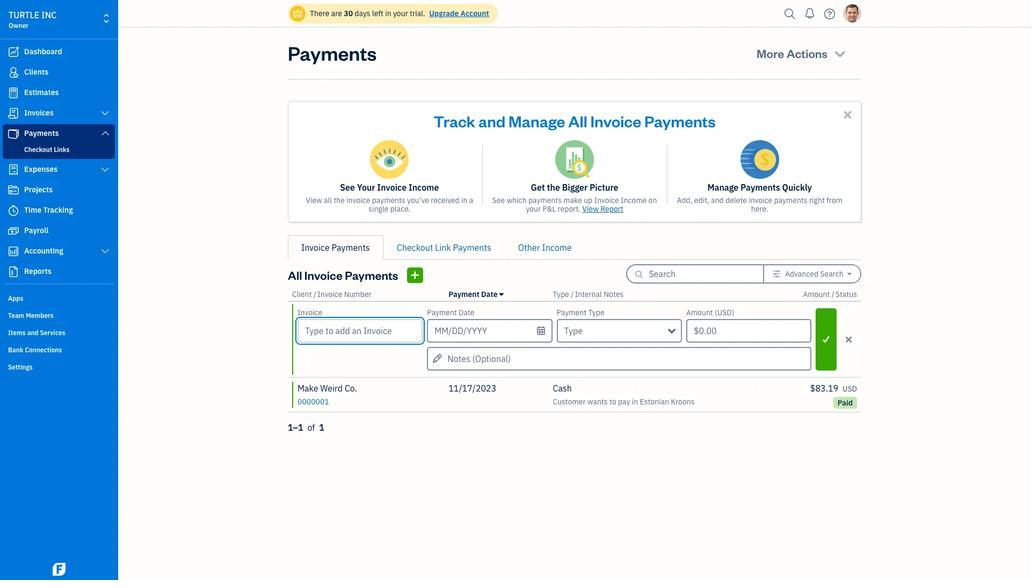 Task type: locate. For each thing, give the bounding box(es) containing it.
usd
[[843, 384, 858, 394]]

income right other
[[542, 242, 572, 253]]

1 vertical spatial checkout
[[397, 242, 433, 253]]

track and manage all invoice payments
[[434, 111, 716, 131]]

payment date up payment date in mm/dd/yyyy format text box
[[449, 290, 498, 299]]

0 vertical spatial see
[[340, 182, 355, 193]]

0 horizontal spatial manage
[[509, 111, 566, 131]]

1 / from the left
[[314, 290, 317, 299]]

$83.19
[[811, 383, 839, 394]]

add,
[[677, 196, 693, 205]]

0000001
[[298, 397, 329, 407]]

and right track at the top
[[479, 111, 506, 131]]

chevron large down image up the reports link
[[100, 247, 110, 256]]

and right edit,
[[712, 196, 724, 205]]

checkout up expenses
[[24, 146, 52, 154]]

$83.19 usd paid
[[811, 383, 858, 408]]

2 vertical spatial type
[[565, 326, 583, 336]]

trial.
[[410, 9, 426, 18]]

1 horizontal spatial your
[[526, 204, 541, 214]]

add a new payment image
[[410, 268, 420, 282]]

1 horizontal spatial /
[[571, 290, 574, 299]]

0 horizontal spatial see
[[340, 182, 355, 193]]

date up payment date in mm/dd/yyyy format text box
[[482, 290, 498, 299]]

bank connections link
[[3, 342, 115, 358]]

in right left
[[385, 9, 392, 18]]

payments inside the "main" element
[[24, 128, 59, 138]]

payments down your
[[372, 196, 406, 205]]

to
[[610, 397, 617, 407]]

1 horizontal spatial payments
[[529, 196, 562, 205]]

picture
[[590, 182, 619, 193]]

2 vertical spatial and
[[27, 329, 39, 337]]

settings link
[[3, 359, 115, 375]]

manage payments quickly add, edit, and delete invoice payments right from here.
[[677, 182, 843, 214]]

manage payments quickly image
[[741, 140, 780, 179]]

0 horizontal spatial date
[[459, 308, 475, 318]]

other
[[519, 242, 540, 253]]

1 horizontal spatial checkout
[[397, 242, 433, 253]]

1 horizontal spatial in
[[462, 196, 468, 205]]

caretdown image
[[848, 270, 852, 278], [500, 290, 504, 299]]

1 vertical spatial your
[[526, 204, 541, 214]]

which
[[507, 196, 527, 205]]

your left p&l
[[526, 204, 541, 214]]

/ left status
[[832, 290, 835, 299]]

type down internal
[[589, 308, 605, 318]]

place.
[[391, 204, 411, 214]]

all up client at left
[[288, 268, 302, 283]]

/ for invoice
[[314, 290, 317, 299]]

1 vertical spatial the
[[334, 196, 345, 205]]

see for which
[[493, 196, 505, 205]]

payments inside see your invoice income view all the invoice payments you've received in a single place.
[[372, 196, 406, 205]]

report.
[[558, 204, 581, 214]]

in left a
[[462, 196, 468, 205]]

1 vertical spatial see
[[493, 196, 505, 205]]

chevron large down image for invoices
[[100, 109, 110, 118]]

1 horizontal spatial all
[[569, 111, 588, 131]]

the right all
[[334, 196, 345, 205]]

timer image
[[7, 205, 20, 216]]

0 vertical spatial caretdown image
[[848, 270, 852, 278]]

all invoice payments
[[288, 268, 399, 283]]

/ right client at left
[[314, 290, 317, 299]]

0 horizontal spatial all
[[288, 268, 302, 283]]

team members link
[[3, 307, 115, 324]]

0 horizontal spatial view
[[306, 196, 322, 205]]

checkout inside the "main" element
[[24, 146, 52, 154]]

client / invoice number
[[292, 290, 372, 299]]

2 vertical spatial income
[[542, 242, 572, 253]]

payments inside see which payments make up invoice income on your p&l report.
[[529, 196, 562, 205]]

2 horizontal spatial /
[[832, 290, 835, 299]]

see left your
[[340, 182, 355, 193]]

2 chevron large down image from the top
[[100, 129, 110, 138]]

0 vertical spatial chevron large down image
[[100, 109, 110, 118]]

make
[[298, 383, 318, 394]]

1 vertical spatial manage
[[708, 182, 739, 193]]

0 horizontal spatial caretdown image
[[500, 290, 504, 299]]

0 vertical spatial all
[[569, 111, 588, 131]]

0 horizontal spatial your
[[393, 9, 408, 18]]

and inside the "main" element
[[27, 329, 39, 337]]

checkout up add a new payment icon
[[397, 242, 433, 253]]

money image
[[7, 226, 20, 236]]

in inside cash customer wants to pay in estonian kroons
[[632, 397, 639, 407]]

payment
[[449, 290, 480, 299], [427, 308, 457, 318], [557, 308, 587, 318]]

0 vertical spatial your
[[393, 9, 408, 18]]

manage inside the manage payments quickly add, edit, and delete invoice payments right from here.
[[708, 182, 739, 193]]

in right pay at the bottom right of page
[[632, 397, 639, 407]]

view right the make
[[583, 204, 599, 214]]

1 vertical spatial in
[[462, 196, 468, 205]]

30
[[344, 9, 353, 18]]

cash customer wants to pay in estonian kroons
[[553, 383, 695, 407]]

chevron large down image for payments
[[100, 129, 110, 138]]

0 vertical spatial payment date
[[449, 290, 498, 299]]

0 horizontal spatial checkout
[[24, 146, 52, 154]]

amount left (usd)
[[687, 308, 714, 318]]

3 payments from the left
[[775, 196, 808, 205]]

0 horizontal spatial payments
[[372, 196, 406, 205]]

view left all
[[306, 196, 322, 205]]

invoice down your
[[347, 196, 371, 205]]

the right get
[[547, 182, 561, 193]]

projects
[[24, 185, 53, 195]]

days
[[355, 9, 371, 18]]

accounting link
[[3, 242, 115, 261]]

get the bigger picture image
[[556, 140, 594, 179]]

caretdown image inside payment date button
[[500, 290, 504, 299]]

payroll
[[24, 226, 49, 235]]

0 horizontal spatial amount
[[687, 308, 714, 318]]

checkout link payments link
[[384, 235, 505, 260]]

all
[[569, 111, 588, 131], [288, 268, 302, 283]]

0 horizontal spatial and
[[27, 329, 39, 337]]

chevron large down image up chevron large down image
[[100, 129, 110, 138]]

payments for add,
[[775, 196, 808, 205]]

reports link
[[3, 262, 115, 282]]

estimates link
[[3, 83, 115, 103]]

0 vertical spatial the
[[547, 182, 561, 193]]

11/17/2023
[[449, 383, 497, 394]]

0 vertical spatial date
[[482, 290, 498, 299]]

payments inside the manage payments quickly add, edit, and delete invoice payments right from here.
[[741, 182, 781, 193]]

income inside see your invoice income view all the invoice payments you've received in a single place.
[[409, 182, 439, 193]]

2 vertical spatial chevron large down image
[[100, 247, 110, 256]]

0 horizontal spatial the
[[334, 196, 345, 205]]

connections
[[25, 346, 62, 354]]

save image
[[818, 333, 836, 346]]

Payment date in MM/DD/YYYY format text field
[[427, 319, 553, 343]]

see inside see which payments make up invoice income on your p&l report.
[[493, 196, 505, 205]]

main element
[[0, 0, 145, 580]]

client image
[[7, 67, 20, 78]]

and inside the manage payments quickly add, edit, and delete invoice payments right from here.
[[712, 196, 724, 205]]

date down payment date button
[[459, 308, 475, 318]]

/ for status
[[832, 290, 835, 299]]

0000001 link
[[298, 396, 329, 407]]

manage
[[509, 111, 566, 131], [708, 182, 739, 193]]

1 horizontal spatial view
[[583, 204, 599, 214]]

2 invoice from the left
[[749, 196, 773, 205]]

type for type / internal notes
[[553, 290, 570, 299]]

invoice right delete
[[749, 196, 773, 205]]

2 / from the left
[[571, 290, 574, 299]]

caretdown image right "search"
[[848, 270, 852, 278]]

3 chevron large down image from the top
[[100, 247, 110, 256]]

payment date down payment date button
[[427, 308, 475, 318]]

2 horizontal spatial in
[[632, 397, 639, 407]]

time tracking
[[24, 205, 73, 215]]

3 / from the left
[[832, 290, 835, 299]]

1 horizontal spatial manage
[[708, 182, 739, 193]]

1 vertical spatial and
[[712, 196, 724, 205]]

type down payment type
[[565, 326, 583, 336]]

see left which
[[493, 196, 505, 205]]

invoice inside the manage payments quickly add, edit, and delete invoice payments right from here.
[[749, 196, 773, 205]]

items
[[8, 329, 26, 337]]

checkout links link
[[5, 144, 113, 156]]

your inside see which payments make up invoice income on your p&l report.
[[526, 204, 541, 214]]

invoice inside see your invoice income view all the invoice payments you've received in a single place.
[[378, 182, 407, 193]]

view report
[[583, 204, 624, 214]]

report
[[601, 204, 624, 214]]

income left on
[[621, 196, 647, 205]]

2 horizontal spatial payments
[[775, 196, 808, 205]]

1 horizontal spatial income
[[542, 242, 572, 253]]

0 vertical spatial income
[[409, 182, 439, 193]]

0 vertical spatial amount
[[804, 290, 830, 299]]

there are 30 days left in your trial. upgrade account
[[310, 9, 490, 18]]

chevron large down image inside invoices link
[[100, 109, 110, 118]]

2 horizontal spatial income
[[621, 196, 647, 205]]

in for cash
[[632, 397, 639, 407]]

amount button
[[804, 290, 830, 299]]

your left the trial.
[[393, 9, 408, 18]]

payment date button
[[449, 290, 504, 299]]

1 vertical spatial amount
[[687, 308, 714, 318]]

1 vertical spatial date
[[459, 308, 475, 318]]

invoice
[[347, 196, 371, 205], [749, 196, 773, 205]]

dashboard image
[[7, 47, 20, 58]]

number
[[344, 290, 372, 299]]

type button
[[553, 290, 570, 299]]

0 vertical spatial in
[[385, 9, 392, 18]]

income up you've
[[409, 182, 439, 193]]

1 horizontal spatial see
[[493, 196, 505, 205]]

and right items
[[27, 329, 39, 337]]

upgrade account link
[[427, 9, 490, 18]]

1 vertical spatial chevron large down image
[[100, 129, 110, 138]]

status
[[836, 290, 858, 299]]

type button
[[557, 319, 683, 343]]

and for manage
[[479, 111, 506, 131]]

1 vertical spatial income
[[621, 196, 647, 205]]

up
[[584, 196, 593, 205]]

view
[[306, 196, 322, 205], [583, 204, 599, 214]]

0 vertical spatial checkout
[[24, 146, 52, 154]]

turtle
[[9, 10, 39, 20]]

1 vertical spatial payment date
[[427, 308, 475, 318]]

0 horizontal spatial income
[[409, 182, 439, 193]]

chevron large down image down estimates link
[[100, 109, 110, 118]]

payments down get
[[529, 196, 562, 205]]

internal
[[575, 290, 602, 299]]

0 vertical spatial and
[[479, 111, 506, 131]]

customer
[[553, 397, 586, 407]]

2 horizontal spatial and
[[712, 196, 724, 205]]

there
[[310, 9, 330, 18]]

more
[[757, 46, 785, 61]]

payment image
[[7, 128, 20, 139]]

amount for amount (usd)
[[687, 308, 714, 318]]

in for there
[[385, 9, 392, 18]]

amount (usd)
[[687, 308, 735, 318]]

see inside see your invoice income view all the invoice payments you've received in a single place.
[[340, 182, 355, 193]]

payment date
[[449, 290, 498, 299], [427, 308, 475, 318]]

2 vertical spatial in
[[632, 397, 639, 407]]

you've
[[407, 196, 429, 205]]

chart image
[[7, 246, 20, 257]]

2 payments from the left
[[529, 196, 562, 205]]

1 vertical spatial caretdown image
[[500, 290, 504, 299]]

invoice inside see your invoice income view all the invoice payments you've received in a single place.
[[347, 196, 371, 205]]

all up get the bigger picture in the top of the page
[[569, 111, 588, 131]]

1 horizontal spatial amount
[[804, 290, 830, 299]]

/ right type button
[[571, 290, 574, 299]]

chevron large down image inside payments link
[[100, 129, 110, 138]]

see your invoice income image
[[371, 140, 409, 179]]

1 horizontal spatial invoice
[[749, 196, 773, 205]]

type inside dropdown button
[[565, 326, 583, 336]]

delete
[[726, 196, 748, 205]]

0 horizontal spatial in
[[385, 9, 392, 18]]

0 horizontal spatial /
[[314, 290, 317, 299]]

chevron large down image
[[100, 109, 110, 118], [100, 129, 110, 138], [100, 247, 110, 256]]

1 invoice from the left
[[347, 196, 371, 205]]

1 chevron large down image from the top
[[100, 109, 110, 118]]

kroons
[[671, 397, 695, 407]]

your
[[393, 9, 408, 18], [526, 204, 541, 214]]

notes
[[604, 290, 624, 299]]

time
[[24, 205, 42, 215]]

0 vertical spatial type
[[553, 290, 570, 299]]

weird
[[320, 383, 343, 394]]

freshbooks image
[[51, 563, 68, 576]]

0 horizontal spatial invoice
[[347, 196, 371, 205]]

type up payment type
[[553, 290, 570, 299]]

Invoice text field
[[299, 320, 422, 342]]

in
[[385, 9, 392, 18], [462, 196, 468, 205], [632, 397, 639, 407]]

chevron large down image
[[100, 166, 110, 174]]

payments down quickly
[[775, 196, 808, 205]]

date
[[482, 290, 498, 299], [459, 308, 475, 318]]

checkout
[[24, 146, 52, 154], [397, 242, 433, 253]]

and
[[479, 111, 506, 131], [712, 196, 724, 205], [27, 329, 39, 337]]

1 horizontal spatial caretdown image
[[848, 270, 852, 278]]

upgrade
[[430, 9, 459, 18]]

amount down advanced search
[[804, 290, 830, 299]]

payments inside the manage payments quickly add, edit, and delete invoice payments right from here.
[[775, 196, 808, 205]]

settings image
[[773, 270, 782, 278]]

1 payments from the left
[[372, 196, 406, 205]]

amount for amount / status
[[804, 290, 830, 299]]

1 horizontal spatial and
[[479, 111, 506, 131]]

1 vertical spatial type
[[589, 308, 605, 318]]

cancel image
[[840, 333, 859, 346]]

link
[[436, 242, 451, 253]]

caretdown image up payment date in mm/dd/yyyy format text box
[[500, 290, 504, 299]]

from
[[827, 196, 843, 205]]

expenses
[[24, 164, 58, 174]]



Task type: describe. For each thing, give the bounding box(es) containing it.
all
[[324, 196, 332, 205]]

1
[[319, 422, 325, 433]]

income inside see which payments make up invoice income on your p&l report.
[[621, 196, 647, 205]]

estimate image
[[7, 88, 20, 98]]

checkout links
[[24, 146, 70, 154]]

make weird co. 0000001
[[298, 383, 357, 407]]

amount / status
[[804, 290, 858, 299]]

estonian
[[640, 397, 670, 407]]

report image
[[7, 267, 20, 277]]

wants
[[588, 397, 608, 407]]

caretdown image inside advanced search dropdown button
[[848, 270, 852, 278]]

expenses link
[[3, 160, 115, 180]]

paid
[[838, 398, 854, 408]]

bank connections
[[8, 346, 62, 354]]

advanced search button
[[765, 266, 861, 283]]

expense image
[[7, 164, 20, 175]]

Search text field
[[650, 266, 746, 283]]

accounting
[[24, 246, 63, 256]]

settings
[[8, 363, 33, 371]]

payment up payment date in mm/dd/yyyy format text box
[[449, 290, 480, 299]]

other income
[[519, 242, 572, 253]]

chevron large down image for accounting
[[100, 247, 110, 256]]

search
[[821, 269, 844, 279]]

payment down payment date button
[[427, 308, 457, 318]]

inc
[[41, 10, 57, 20]]

type for type
[[565, 326, 583, 336]]

invoice payments
[[302, 242, 370, 253]]

track
[[434, 111, 476, 131]]

bank
[[8, 346, 23, 354]]

here.
[[752, 204, 769, 214]]

clients link
[[3, 63, 115, 82]]

apps
[[8, 295, 23, 303]]

single
[[369, 204, 389, 214]]

dashboard
[[24, 47, 62, 56]]

dashboard link
[[3, 42, 115, 62]]

tracking
[[43, 205, 73, 215]]

projects link
[[3, 181, 115, 200]]

payments for income
[[372, 196, 406, 205]]

project image
[[7, 185, 20, 196]]

Amount (USD) text field
[[687, 319, 812, 343]]

team members
[[8, 312, 54, 320]]

p&l
[[543, 204, 556, 214]]

on
[[649, 196, 658, 205]]

invoice payments link
[[288, 235, 384, 260]]

actions
[[787, 46, 828, 61]]

apps link
[[3, 290, 115, 306]]

see for your
[[340, 182, 355, 193]]

get
[[531, 182, 545, 193]]

chevrondown image
[[833, 46, 848, 61]]

checkout link payments
[[397, 242, 492, 253]]

0 vertical spatial manage
[[509, 111, 566, 131]]

checkout for checkout links
[[24, 146, 52, 154]]

client
[[292, 290, 312, 299]]

invoice for payments
[[749, 196, 773, 205]]

checkout for checkout link payments
[[397, 242, 433, 253]]

invoices link
[[3, 104, 115, 123]]

view inside see your invoice income view all the invoice payments you've received in a single place.
[[306, 196, 322, 205]]

close image
[[842, 109, 855, 121]]

received
[[431, 196, 460, 205]]

invoice for your
[[347, 196, 371, 205]]

notifications image
[[802, 3, 819, 24]]

advanced
[[786, 269, 819, 279]]

payment type
[[557, 308, 605, 318]]

/ for internal
[[571, 290, 574, 299]]

the inside see your invoice income view all the invoice payments you've received in a single place.
[[334, 196, 345, 205]]

1 horizontal spatial the
[[547, 182, 561, 193]]

links
[[54, 146, 70, 154]]

left
[[372, 9, 384, 18]]

cash
[[553, 383, 572, 394]]

a
[[470, 196, 474, 205]]

quickly
[[783, 182, 813, 193]]

your
[[357, 182, 375, 193]]

type / internal notes
[[553, 290, 624, 299]]

(usd)
[[715, 308, 735, 318]]

Notes (Optional) text field
[[427, 347, 812, 371]]

and for services
[[27, 329, 39, 337]]

invoice image
[[7, 108, 20, 119]]

see your invoice income view all the invoice payments you've received in a single place.
[[306, 182, 474, 214]]

members
[[26, 312, 54, 320]]

more actions
[[757, 46, 828, 61]]

go to help image
[[822, 6, 839, 22]]

time tracking link
[[3, 201, 115, 220]]

search image
[[782, 6, 799, 22]]

payment down type button
[[557, 308, 587, 318]]

invoices
[[24, 108, 54, 118]]

co.
[[345, 383, 357, 394]]

right
[[810, 196, 826, 205]]

owner
[[9, 21, 28, 30]]

reports
[[24, 267, 52, 276]]

1 horizontal spatial date
[[482, 290, 498, 299]]

invoice inside see which payments make up invoice income on your p&l report.
[[595, 196, 620, 205]]

edit,
[[695, 196, 710, 205]]

crown image
[[292, 8, 304, 19]]

more actions button
[[748, 40, 858, 66]]

in inside see your invoice income view all the invoice payments you've received in a single place.
[[462, 196, 468, 205]]

clients
[[24, 67, 48, 77]]

1–1 of 1
[[288, 422, 325, 433]]

1 vertical spatial all
[[288, 268, 302, 283]]

estimates
[[24, 88, 59, 97]]

items and services link
[[3, 325, 115, 341]]

of
[[308, 422, 315, 433]]



Task type: vqa. For each thing, say whether or not it's contained in the screenshot.
The Co.
yes



